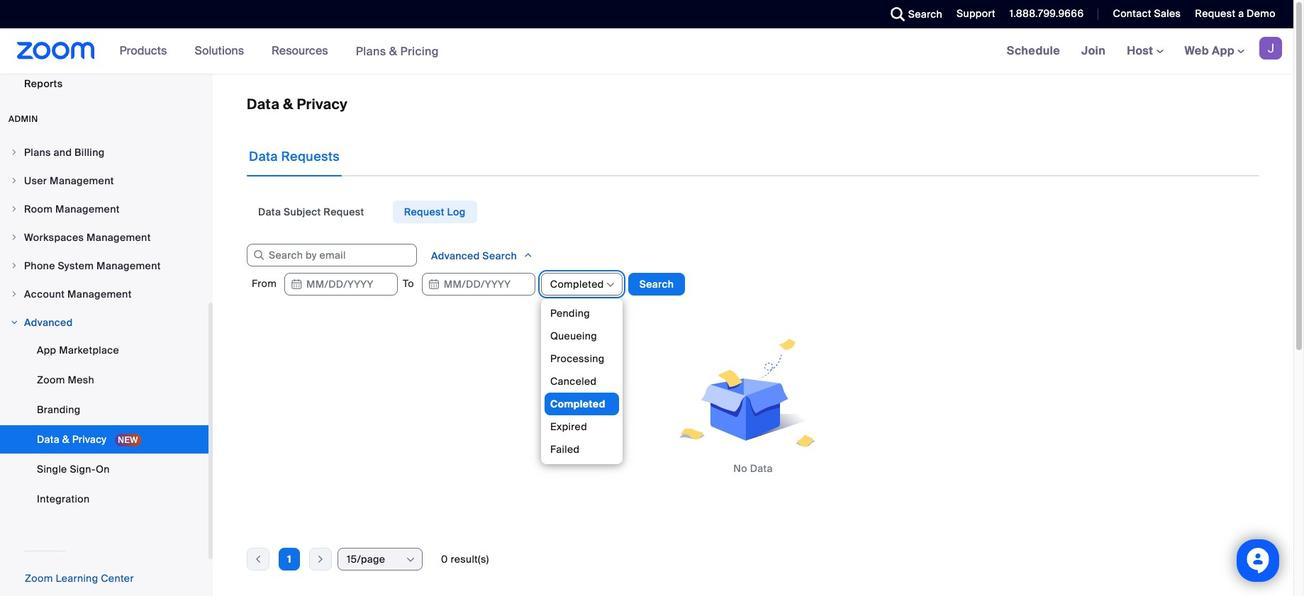Task type: locate. For each thing, give the bounding box(es) containing it.
data for the data subject request tab
[[258, 206, 281, 218]]

billing
[[74, 146, 105, 159]]

sign-
[[70, 463, 96, 476]]

data up single
[[37, 433, 60, 446]]

search button right hide options image
[[628, 273, 685, 296]]

banner containing products
[[0, 28, 1294, 74]]

2 completed from the top
[[550, 398, 605, 411]]

search button left support
[[880, 0, 946, 28]]

privacy
[[297, 95, 348, 113], [72, 433, 107, 446]]

contact sales
[[1113, 7, 1181, 20]]

web app button
[[1185, 43, 1245, 58]]

1 horizontal spatial &
[[283, 95, 293, 113]]

right image for phone
[[10, 262, 18, 270]]

request a demo link
[[1185, 0, 1294, 28], [1195, 7, 1276, 20]]

web
[[1185, 43, 1209, 58]]

Date Picker text field
[[284, 273, 398, 296]]

&
[[389, 44, 397, 59], [283, 95, 293, 113], [62, 433, 69, 446]]

tabs of data requests tab list
[[247, 201, 477, 223]]

previous page image
[[248, 553, 269, 566]]

no data
[[734, 462, 773, 475]]

right image inside plans and billing 'menu item'
[[10, 148, 18, 157]]

right image left workspaces
[[10, 233, 18, 242]]

single sign-on
[[37, 463, 110, 476]]

search left up image
[[483, 250, 517, 262]]

management up workspaces management
[[55, 203, 120, 216]]

branding link
[[0, 396, 209, 424]]

& left pricing
[[389, 44, 397, 59]]

contact
[[1113, 7, 1152, 20]]

1 vertical spatial right image
[[10, 262, 18, 270]]

3 right image from the top
[[10, 233, 18, 242]]

data right no at the right of the page
[[750, 462, 773, 475]]

0 vertical spatial right image
[[10, 148, 18, 157]]

privacy up requests
[[297, 95, 348, 113]]

integration
[[37, 493, 90, 506]]

0 result(s)
[[441, 553, 489, 566]]

right image inside user management menu item
[[10, 177, 18, 185]]

management down billing
[[50, 174, 114, 187]]

2 vertical spatial right image
[[10, 318, 18, 327]]

list box
[[544, 279, 619, 461]]

0 horizontal spatial app
[[37, 344, 56, 357]]

0 vertical spatial data & privacy
[[247, 95, 348, 113]]

admin menu menu
[[0, 139, 209, 516]]

completed
[[550, 278, 604, 291], [550, 398, 605, 411]]

support link
[[946, 0, 999, 28], [957, 7, 996, 20]]

request inside 'tab'
[[404, 206, 445, 218]]

15/page button
[[347, 549, 404, 570]]

reports
[[24, 77, 63, 90]]

0 vertical spatial zoom
[[37, 374, 65, 387]]

data & privacy inside advanced menu
[[37, 433, 109, 446]]

1 completed from the top
[[550, 278, 604, 291]]

phone
[[24, 260, 55, 272]]

resources
[[272, 43, 328, 58]]

& up data requests tab
[[283, 95, 293, 113]]

management
[[50, 174, 114, 187], [55, 203, 120, 216], [87, 231, 151, 244], [96, 260, 161, 272], [67, 288, 132, 301]]

2 vertical spatial &
[[62, 433, 69, 446]]

2 right image from the top
[[10, 205, 18, 213]]

1 horizontal spatial advanced
[[431, 250, 480, 262]]

0 vertical spatial privacy
[[297, 95, 348, 113]]

right image inside "workspaces management" menu item
[[10, 233, 18, 242]]

request left log
[[404, 206, 445, 218]]

0 horizontal spatial &
[[62, 433, 69, 446]]

request
[[1195, 7, 1236, 20], [324, 206, 364, 218], [404, 206, 445, 218]]

completed down the canceled
[[550, 398, 605, 411]]

marketplace
[[59, 344, 119, 357]]

request log tab
[[393, 201, 477, 223]]

request right the 'subject'
[[324, 206, 364, 218]]

search right hide options image
[[639, 278, 674, 291]]

user
[[24, 174, 47, 187]]

right image for workspaces management
[[10, 233, 18, 242]]

advanced inside advanced search dropdown button
[[431, 250, 480, 262]]

data & privacy up data requests
[[247, 95, 348, 113]]

0 horizontal spatial advanced
[[24, 316, 73, 329]]

& down branding
[[62, 433, 69, 446]]

plans inside product information navigation
[[356, 44, 386, 59]]

2 horizontal spatial request
[[1195, 7, 1236, 20]]

data inside tab list
[[258, 206, 281, 218]]

management for room management
[[55, 203, 120, 216]]

app up zoom mesh
[[37, 344, 56, 357]]

right image for account management
[[10, 290, 18, 299]]

management for account management
[[67, 288, 132, 301]]

on
[[96, 463, 110, 476]]

0 horizontal spatial search button
[[628, 273, 685, 296]]

zoom learning center link
[[25, 572, 134, 585]]

account management
[[24, 288, 132, 301]]

advanced for advanced
[[24, 316, 73, 329]]

0 horizontal spatial request
[[324, 206, 364, 218]]

right image left room on the top left
[[10, 205, 18, 213]]

zoom left learning
[[25, 572, 53, 585]]

expired
[[550, 421, 587, 433]]

1 horizontal spatial app
[[1212, 43, 1235, 58]]

0 vertical spatial &
[[389, 44, 397, 59]]

0 vertical spatial search button
[[880, 0, 946, 28]]

1 vertical spatial plans
[[24, 146, 51, 159]]

right image
[[10, 177, 18, 185], [10, 205, 18, 213], [10, 233, 18, 242], [10, 290, 18, 299]]

completed up pending
[[550, 278, 604, 291]]

right image inside 'account management' menu item
[[10, 290, 18, 299]]

15/page
[[347, 553, 385, 566]]

banner
[[0, 28, 1294, 74]]

advanced down the account
[[24, 316, 73, 329]]

zoom
[[37, 374, 65, 387], [25, 572, 53, 585]]

schedule
[[1007, 43, 1060, 58]]

1 vertical spatial data & privacy
[[37, 433, 109, 446]]

1 horizontal spatial search button
[[880, 0, 946, 28]]

1 vertical spatial completed
[[550, 398, 605, 411]]

advanced menu item
[[0, 309, 209, 336]]

advanced
[[431, 250, 480, 262], [24, 316, 73, 329]]

app right web
[[1212, 43, 1235, 58]]

2 horizontal spatial &
[[389, 44, 397, 59]]

1 vertical spatial &
[[283, 95, 293, 113]]

side navigation navigation
[[0, 0, 213, 596]]

1 vertical spatial advanced
[[24, 316, 73, 329]]

data subject request
[[258, 206, 364, 218]]

0 vertical spatial advanced
[[431, 250, 480, 262]]

4 right image from the top
[[10, 290, 18, 299]]

data inside advanced menu
[[37, 433, 60, 446]]

right image for user management
[[10, 177, 18, 185]]

& inside product information navigation
[[389, 44, 397, 59]]

app
[[1212, 43, 1235, 58], [37, 344, 56, 357]]

1 vertical spatial privacy
[[72, 433, 107, 446]]

right image inside room management menu item
[[10, 205, 18, 213]]

data & privacy up single sign-on
[[37, 433, 109, 446]]

right image left the account
[[10, 290, 18, 299]]

zoom learning center
[[25, 572, 134, 585]]

0 vertical spatial search
[[908, 8, 943, 21]]

1 right image from the top
[[10, 177, 18, 185]]

0 vertical spatial plans
[[356, 44, 386, 59]]

resources button
[[272, 28, 334, 74]]

zoom inside advanced menu
[[37, 374, 65, 387]]

contact sales link
[[1102, 0, 1185, 28], [1113, 7, 1181, 20]]

product information navigation
[[109, 28, 450, 74]]

privacy up "sign-"
[[72, 433, 107, 446]]

management down 'phone system management' menu item
[[67, 288, 132, 301]]

profile picture image
[[1260, 37, 1282, 60]]

data left requests
[[249, 148, 278, 165]]

1 right image from the top
[[10, 148, 18, 157]]

right image for plans
[[10, 148, 18, 157]]

1 button
[[279, 548, 300, 571]]

management for workspaces management
[[87, 231, 151, 244]]

zoom logo image
[[17, 42, 95, 60]]

right image left user
[[10, 177, 18, 185]]

1.888.799.9666 button
[[999, 0, 1088, 28], [1010, 7, 1084, 20]]

advanced search button
[[420, 244, 545, 267]]

branding
[[37, 404, 81, 416]]

1 horizontal spatial request
[[404, 206, 445, 218]]

search
[[908, 8, 943, 21], [483, 250, 517, 262], [639, 278, 674, 291]]

management down "workspaces management" menu item
[[96, 260, 161, 272]]

right image for room management
[[10, 205, 18, 213]]

request left "a"
[[1195, 7, 1236, 20]]

sales
[[1154, 7, 1181, 20]]

a
[[1238, 7, 1244, 20]]

app inside advanced menu
[[37, 344, 56, 357]]

3 right image from the top
[[10, 318, 18, 327]]

up image
[[523, 248, 533, 262]]

1 vertical spatial zoom
[[25, 572, 53, 585]]

data for data requests tab
[[249, 148, 278, 165]]

0 horizontal spatial data & privacy
[[37, 433, 109, 446]]

advanced up date picker text field at left top
[[431, 250, 480, 262]]

data left the 'subject'
[[258, 206, 281, 218]]

right image inside 'phone system management' menu item
[[10, 262, 18, 270]]

plans left pricing
[[356, 44, 386, 59]]

plans inside 'menu item'
[[24, 146, 51, 159]]

plans
[[356, 44, 386, 59], [24, 146, 51, 159]]

1 vertical spatial app
[[37, 344, 56, 357]]

right image
[[10, 148, 18, 157], [10, 262, 18, 270], [10, 318, 18, 327]]

0
[[441, 553, 448, 566]]

2 vertical spatial search
[[639, 278, 674, 291]]

products
[[120, 43, 167, 58]]

0 vertical spatial completed
[[550, 278, 604, 291]]

0 horizontal spatial privacy
[[72, 433, 107, 446]]

workspaces
[[24, 231, 84, 244]]

data & privacy
[[247, 95, 348, 113], [37, 433, 109, 446]]

plans & pricing link
[[356, 44, 439, 59], [356, 44, 439, 59]]

0 horizontal spatial plans
[[24, 146, 51, 159]]

0 horizontal spatial search
[[483, 250, 517, 262]]

data
[[247, 95, 280, 113], [249, 148, 278, 165], [258, 206, 281, 218], [37, 433, 60, 446], [750, 462, 773, 475]]

2 right image from the top
[[10, 262, 18, 270]]

plans left and
[[24, 146, 51, 159]]

completed button
[[550, 274, 604, 295]]

advanced inside advanced menu item
[[24, 316, 73, 329]]

pricing
[[400, 44, 439, 59]]

search button
[[880, 0, 946, 28], [628, 273, 685, 296]]

management up 'phone system management' menu item
[[87, 231, 151, 244]]

1 vertical spatial search
[[483, 250, 517, 262]]

0 vertical spatial app
[[1212, 43, 1235, 58]]

completed inside list box
[[550, 398, 605, 411]]

1 horizontal spatial plans
[[356, 44, 386, 59]]

data down product information navigation
[[247, 95, 280, 113]]

data for data & privacy link
[[37, 433, 60, 446]]

search left support
[[908, 8, 943, 21]]

zoom left mesh
[[37, 374, 65, 387]]



Task type: vqa. For each thing, say whether or not it's contained in the screenshot.
Scheduler Link
no



Task type: describe. For each thing, give the bounding box(es) containing it.
join
[[1082, 43, 1106, 58]]

phone system management menu item
[[0, 252, 209, 279]]

room management
[[24, 203, 120, 216]]

and
[[54, 146, 72, 159]]

reports link
[[0, 70, 209, 98]]

failed
[[550, 443, 580, 456]]

account
[[24, 288, 65, 301]]

plans for plans & pricing
[[356, 44, 386, 59]]

data requests
[[249, 148, 340, 165]]

Search by email text field
[[247, 244, 417, 267]]

zoom mesh
[[37, 374, 94, 387]]

single sign-on link
[[0, 455, 209, 484]]

demo
[[1247, 7, 1276, 20]]

workspaces management menu item
[[0, 224, 209, 251]]

app marketplace link
[[0, 336, 209, 365]]

solutions
[[195, 43, 244, 58]]

request for request log
[[404, 206, 445, 218]]

pending
[[550, 307, 590, 320]]

advanced for advanced search
[[431, 250, 480, 262]]

zoom for zoom learning center
[[25, 572, 53, 585]]

host button
[[1127, 43, 1163, 58]]

plans and billing menu item
[[0, 139, 209, 166]]

privacy inside advanced menu
[[72, 433, 107, 446]]

request log
[[404, 206, 466, 218]]

1 horizontal spatial search
[[639, 278, 674, 291]]

right image inside advanced menu item
[[10, 318, 18, 327]]

account management menu item
[[0, 281, 209, 308]]

1 horizontal spatial data & privacy
[[247, 95, 348, 113]]

1.888.799.9666
[[1010, 7, 1084, 20]]

app inside meetings navigation
[[1212, 43, 1235, 58]]

search inside dropdown button
[[483, 250, 517, 262]]

plans & pricing
[[356, 44, 439, 59]]

from
[[252, 277, 279, 290]]

data subject request tab
[[247, 201, 376, 223]]

user management menu item
[[0, 167, 209, 194]]

log
[[447, 206, 466, 218]]

canceled
[[550, 375, 597, 388]]

host
[[1127, 43, 1156, 58]]

request for request a demo
[[1195, 7, 1236, 20]]

& inside data & privacy link
[[62, 433, 69, 446]]

Date Picker text field
[[422, 273, 535, 296]]

schedule link
[[996, 28, 1071, 74]]

processing
[[550, 352, 604, 365]]

to
[[403, 277, 417, 290]]

join link
[[1071, 28, 1116, 74]]

data requests tab
[[247, 137, 342, 177]]

request inside tab
[[324, 206, 364, 218]]

next page image
[[310, 553, 331, 566]]

advanced menu
[[0, 336, 209, 515]]

mesh
[[68, 374, 94, 387]]

room management menu item
[[0, 196, 209, 223]]

center
[[101, 572, 134, 585]]

1 horizontal spatial privacy
[[297, 95, 348, 113]]

learning
[[56, 572, 98, 585]]

user management
[[24, 174, 114, 187]]

support
[[957, 7, 996, 20]]

queueing
[[550, 330, 597, 343]]

products button
[[120, 28, 173, 74]]

app marketplace
[[37, 344, 119, 357]]

advanced search
[[431, 250, 520, 262]]

hide options image
[[605, 279, 616, 291]]

show options image
[[405, 555, 416, 566]]

list box containing pending
[[544, 279, 619, 461]]

request a demo
[[1195, 7, 1276, 20]]

zoom mesh link
[[0, 366, 209, 394]]

no
[[734, 462, 748, 475]]

admin
[[9, 113, 38, 125]]

system
[[58, 260, 94, 272]]

management for user management
[[50, 174, 114, 187]]

result(s)
[[451, 553, 489, 566]]

web app
[[1185, 43, 1235, 58]]

plans for plans and billing
[[24, 146, 51, 159]]

2 horizontal spatial search
[[908, 8, 943, 21]]

data & privacy link
[[0, 426, 209, 454]]

room
[[24, 203, 53, 216]]

single
[[37, 463, 67, 476]]

integration link
[[0, 485, 209, 513]]

1 vertical spatial search button
[[628, 273, 685, 296]]

requests
[[281, 148, 340, 165]]

solutions button
[[195, 28, 250, 74]]

zoom for zoom mesh
[[37, 374, 65, 387]]

meetings navigation
[[996, 28, 1294, 74]]

workspaces management
[[24, 231, 151, 244]]

1
[[287, 553, 291, 566]]

phone system management
[[24, 260, 161, 272]]

plans and billing
[[24, 146, 105, 159]]

subject
[[284, 206, 321, 218]]



